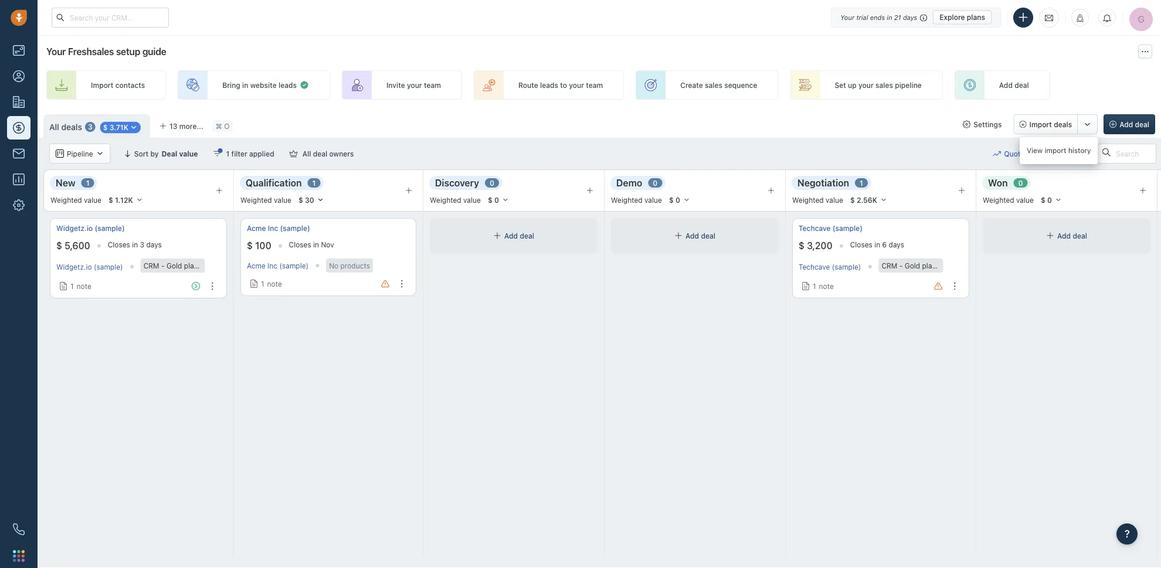 Task type: describe. For each thing, give the bounding box(es) containing it.
3 for deals
[[88, 123, 92, 131]]

1 widgetz.io from the top
[[56, 224, 93, 233]]

route leads to your team link
[[474, 70, 624, 100]]

pipeline
[[895, 81, 922, 89]]

sort by deal value
[[134, 150, 198, 158]]

phone element
[[7, 518, 30, 541]]

invite
[[386, 81, 405, 89]]

in right bring
[[242, 81, 248, 89]]

value for won
[[1016, 196, 1034, 204]]

phone image
[[13, 524, 25, 535]]

2 acme inc (sample) from the top
[[247, 261, 309, 270]]

all deals 3
[[49, 122, 92, 132]]

sort
[[134, 150, 148, 158]]

1 down "$ 5,600"
[[70, 282, 74, 290]]

$ 30
[[298, 196, 314, 204]]

container_wx8msf4aqz5i3rn1 image inside $ 3.71k button
[[130, 123, 138, 132]]

bring
[[222, 81, 240, 89]]

container_wx8msf4aqz5i3rn1 image inside all deal owners button
[[290, 150, 298, 158]]

gold for $ 3,200
[[905, 262, 920, 270]]

sequence
[[724, 81, 757, 89]]

$ 5,600
[[56, 240, 90, 251]]

nov
[[321, 241, 334, 249]]

$ for won $ 0 button
[[1041, 196, 1045, 204]]

$ 0 button for won
[[1035, 194, 1067, 206]]

quotas
[[1004, 149, 1028, 158]]

2 inc from the top
[[267, 261, 277, 270]]

all deal owners button
[[282, 144, 361, 164]]

days right 21
[[903, 13, 917, 21]]

1 techcave from the top
[[799, 224, 831, 233]]

2 widgetz.io (sample) from the top
[[56, 263, 123, 271]]

add deal for won
[[1057, 232, 1087, 240]]

new
[[56, 177, 75, 188]]

all deals link
[[49, 121, 82, 133]]

3,200
[[807, 240, 832, 251]]

crm for $ 5,600
[[143, 262, 159, 270]]

1 acme inc (sample) link from the top
[[247, 223, 310, 233]]

1 acme from the top
[[247, 224, 266, 233]]

$ 3.71k button
[[97, 120, 144, 134]]

view import history
[[1027, 146, 1091, 155]]

$ 1.12k
[[108, 196, 133, 204]]

your for your trial ends in 21 days
[[840, 13, 854, 21]]

add for demo
[[686, 232, 699, 240]]

gold for $ 5,600
[[167, 262, 182, 270]]

6
[[882, 241, 887, 249]]

o
[[224, 122, 230, 130]]

value for demo
[[644, 196, 662, 204]]

set up your sales pipeline link
[[790, 70, 943, 100]]

1 techcave (sample) from the top
[[799, 224, 863, 233]]

Search field
[[1098, 144, 1156, 164]]

2 sales from the left
[[875, 81, 893, 89]]

$ 3.71k button
[[100, 122, 141, 133]]

note for $ 5,600
[[77, 282, 91, 290]]

send email image
[[1045, 13, 1053, 22]]

route leads to your team
[[518, 81, 603, 89]]

discovery
[[435, 177, 479, 188]]

$ 0 for discovery
[[488, 196, 499, 204]]

weighted for qualification
[[240, 196, 272, 204]]

bring in website leads
[[222, 81, 297, 89]]

monthly for 3,200
[[938, 262, 965, 270]]

freshsales
[[68, 46, 114, 57]]

container_wx8msf4aqz5i3rn1 image inside 1 filter applied button
[[213, 150, 221, 158]]

all for deal
[[302, 150, 311, 158]]

container_wx8msf4aqz5i3rn1 image inside bring in website leads link
[[300, 80, 309, 90]]

filter
[[231, 150, 247, 158]]

ends
[[870, 13, 885, 21]]

weighted value for discovery
[[430, 196, 481, 204]]

invite your team link
[[342, 70, 462, 100]]

value for qualification
[[274, 196, 291, 204]]

⌘ o
[[216, 122, 230, 130]]

negotiation
[[797, 177, 849, 188]]

set up your sales pipeline
[[835, 81, 922, 89]]

add for won
[[1057, 232, 1071, 240]]

value for new
[[84, 196, 101, 204]]

plans
[[967, 13, 985, 21]]

note for $ 100
[[267, 280, 282, 288]]

import deals
[[1029, 120, 1072, 128]]

weighted for won
[[983, 196, 1014, 204]]

1 your from the left
[[407, 81, 422, 89]]

explore plans link
[[933, 10, 992, 24]]

(sample) inside widgetz.io (sample) link
[[95, 224, 125, 233]]

100
[[255, 240, 271, 251]]

1 note for $ 3,200
[[813, 282, 834, 290]]

and
[[1030, 149, 1043, 158]]

$ for $ 0 button for demo
[[669, 196, 674, 204]]

1 down 100
[[261, 280, 264, 288]]

- for $ 3,200
[[899, 262, 903, 270]]

weighted value for demo
[[611, 196, 662, 204]]

import
[[1045, 146, 1066, 155]]

1 up the $ 30 button
[[312, 179, 316, 187]]

pipeline button
[[49, 144, 111, 164]]

1 team from the left
[[424, 81, 441, 89]]

value for negotiation
[[826, 196, 843, 204]]

what's new image
[[1076, 14, 1084, 22]]

$ for $ 2.56k button
[[850, 196, 855, 204]]

to
[[560, 81, 567, 89]]

$ 0 button for discovery
[[483, 194, 514, 206]]

2.56k
[[857, 196, 877, 204]]

import contacts
[[91, 81, 145, 89]]

1 note for $ 100
[[261, 280, 282, 288]]

$ 2.56k
[[850, 196, 877, 204]]

$ 3.71k
[[103, 123, 128, 132]]

⌘
[[216, 122, 222, 130]]

weighted for discovery
[[430, 196, 461, 204]]

leads inside route leads to your team link
[[540, 81, 558, 89]]

quotas and forecasting link
[[993, 144, 1097, 164]]

demo
[[616, 177, 642, 188]]

1 inc from the top
[[268, 224, 278, 233]]

deal inside add deal button
[[1135, 120, 1149, 128]]

closes in nov
[[289, 241, 334, 249]]

plan for 5,600
[[184, 262, 198, 270]]

2 acme inc (sample) link from the top
[[247, 261, 309, 270]]

history
[[1068, 146, 1091, 155]]

forecasting
[[1045, 149, 1085, 158]]

$ 2.56k button
[[845, 194, 892, 206]]

guide
[[142, 46, 166, 57]]

1 filter applied button
[[206, 144, 282, 164]]

contacts
[[115, 81, 145, 89]]

crm for $ 3,200
[[882, 262, 897, 270]]

2 techcave from the top
[[799, 263, 830, 271]]

in for qualification
[[313, 241, 319, 249]]

note for $ 3,200
[[819, 282, 834, 290]]

plan for 3,200
[[922, 262, 936, 270]]

1 acme inc (sample) from the top
[[247, 224, 310, 233]]

route
[[518, 81, 538, 89]]

up
[[848, 81, 857, 89]]

13 more... button
[[153, 118, 210, 134]]

import deals group
[[1014, 114, 1098, 134]]

21
[[894, 13, 901, 21]]

1 widgetz.io (sample) from the top
[[56, 224, 125, 233]]

owners
[[329, 150, 354, 158]]

create
[[680, 81, 703, 89]]

explore plans
[[940, 13, 985, 21]]

13
[[169, 122, 177, 130]]

qualification
[[246, 177, 302, 188]]

your for your freshsales setup guide
[[46, 46, 66, 57]]

closes for 100
[[289, 241, 311, 249]]



Task type: locate. For each thing, give the bounding box(es) containing it.
settings button
[[957, 114, 1008, 134]]

deal inside all deal owners button
[[313, 150, 327, 158]]

Search your CRM... text field
[[52, 8, 169, 28]]

days for $ 3,200
[[889, 241, 904, 249]]

4 weighted value from the left
[[611, 196, 662, 204]]

all up pipeline "dropdown button"
[[49, 122, 59, 132]]

1 horizontal spatial $ 0
[[669, 196, 680, 204]]

weighted for new
[[50, 196, 82, 204]]

deals for import
[[1054, 120, 1072, 128]]

- down closes in 6 days
[[899, 262, 903, 270]]

0 horizontal spatial your
[[46, 46, 66, 57]]

3 right all deals link on the top of page
[[88, 123, 92, 131]]

1 vertical spatial inc
[[267, 261, 277, 270]]

weighted value for new
[[50, 196, 101, 204]]

deal inside add deal link
[[1015, 81, 1029, 89]]

more...
[[179, 122, 203, 130]]

3 closes from the left
[[850, 241, 872, 249]]

0 horizontal spatial $ 0 button
[[483, 194, 514, 206]]

widgetz.io up "$ 5,600"
[[56, 224, 93, 233]]

1.12k
[[115, 196, 133, 204]]

2 techcave (sample) link from the top
[[799, 263, 861, 271]]

13 more...
[[169, 122, 203, 130]]

1 plan from the left
[[184, 262, 198, 270]]

deal
[[1015, 81, 1029, 89], [1135, 120, 1149, 128], [313, 150, 327, 158], [520, 232, 534, 240], [701, 232, 715, 240], [1073, 232, 1087, 240]]

techcave down $ 3,200
[[799, 263, 830, 271]]

0 vertical spatial inc
[[268, 224, 278, 233]]

1 filter applied
[[226, 150, 274, 158]]

deals
[[1054, 120, 1072, 128], [61, 122, 82, 132]]

2 gold from the left
[[905, 262, 920, 270]]

your left the freshsales
[[46, 46, 66, 57]]

2 plan from the left
[[922, 262, 936, 270]]

3 $ 0 from the left
[[1041, 196, 1052, 204]]

crm - gold plan monthly (sample) for $ 5,600
[[143, 262, 258, 270]]

1 vertical spatial acme inc (sample) link
[[247, 261, 309, 270]]

closes in 6 days
[[850, 241, 904, 249]]

pipeline
[[67, 149, 93, 158]]

import deals button
[[1014, 114, 1078, 134]]

1 $ 0 button from the left
[[483, 194, 514, 206]]

all inside all deal owners button
[[302, 150, 311, 158]]

widgetz.io (sample) link down 5,600
[[56, 263, 123, 271]]

add deal inside button
[[1119, 120, 1149, 128]]

0 vertical spatial acme inc (sample)
[[247, 224, 310, 233]]

5 weighted from the left
[[792, 196, 824, 204]]

setup
[[116, 46, 140, 57]]

2 crm from the left
[[882, 262, 897, 270]]

1 vertical spatial all
[[302, 150, 311, 158]]

2 monthly from the left
[[938, 262, 965, 270]]

0 vertical spatial widgetz.io (sample) link
[[56, 223, 125, 233]]

in left nov
[[313, 241, 319, 249]]

techcave
[[799, 224, 831, 233], [799, 263, 830, 271]]

no products
[[329, 262, 370, 270]]

1 note down 5,600
[[70, 282, 91, 290]]

4 weighted from the left
[[611, 196, 643, 204]]

weighted value for won
[[983, 196, 1034, 204]]

1 horizontal spatial gold
[[905, 262, 920, 270]]

widgetz.io (sample) down 5,600
[[56, 263, 123, 271]]

all
[[49, 122, 59, 132], [302, 150, 311, 158]]

0 vertical spatial widgetz.io
[[56, 224, 93, 233]]

1 techcave (sample) link from the top
[[799, 223, 863, 233]]

in down $ 1.12k button
[[132, 241, 138, 249]]

$ 1.12k button
[[103, 194, 148, 206]]

0 vertical spatial 3
[[88, 123, 92, 131]]

2 widgetz.io from the top
[[56, 263, 92, 271]]

1 horizontal spatial all
[[302, 150, 311, 158]]

2 closes from the left
[[289, 241, 311, 249]]

-
[[161, 262, 165, 270], [899, 262, 903, 270]]

2 weighted value from the left
[[240, 196, 291, 204]]

1 vertical spatial techcave
[[799, 263, 830, 271]]

deals inside import deals button
[[1054, 120, 1072, 128]]

sales inside "link"
[[705, 81, 722, 89]]

2 leads from the left
[[540, 81, 558, 89]]

weighted down demo
[[611, 196, 643, 204]]

closes in 3 days
[[108, 241, 162, 249]]

0 horizontal spatial 3
[[88, 123, 92, 131]]

acme inc (sample) link up 100
[[247, 223, 310, 233]]

2 horizontal spatial $ 0 button
[[1035, 194, 1067, 206]]

weighted down discovery
[[430, 196, 461, 204]]

1
[[226, 150, 229, 158], [86, 179, 89, 187], [312, 179, 316, 187], [860, 179, 863, 187], [261, 280, 264, 288], [70, 282, 74, 290], [813, 282, 816, 290]]

1 vertical spatial your
[[46, 46, 66, 57]]

30
[[305, 196, 314, 204]]

1 vertical spatial acme inc (sample)
[[247, 261, 309, 270]]

0 horizontal spatial gold
[[167, 262, 182, 270]]

0 horizontal spatial $ 0
[[488, 196, 499, 204]]

weighted value for qualification
[[240, 196, 291, 204]]

1 horizontal spatial crm - gold plan monthly (sample)
[[882, 262, 996, 270]]

techcave (sample) down "3,200" on the top right
[[799, 263, 861, 271]]

acme inc (sample) down 100
[[247, 261, 309, 270]]

$ for $ 1.12k button
[[108, 196, 113, 204]]

1 horizontal spatial sales
[[875, 81, 893, 89]]

deals up pipeline
[[61, 122, 82, 132]]

3 weighted value from the left
[[430, 196, 481, 204]]

sales left "pipeline"
[[875, 81, 893, 89]]

1 right new
[[86, 179, 89, 187]]

$
[[103, 123, 108, 132], [108, 196, 113, 204], [298, 196, 303, 204], [488, 196, 492, 204], [669, 196, 674, 204], [850, 196, 855, 204], [1041, 196, 1045, 204], [56, 240, 62, 251], [247, 240, 253, 251], [799, 240, 805, 251]]

weighted value
[[50, 196, 101, 204], [240, 196, 291, 204], [430, 196, 481, 204], [611, 196, 662, 204], [792, 196, 843, 204], [983, 196, 1034, 204]]

acme up $ 100
[[247, 224, 266, 233]]

$ 3,200
[[799, 240, 832, 251]]

closes right 5,600
[[108, 241, 130, 249]]

1 closes from the left
[[108, 241, 130, 249]]

1 note down "3,200" on the top right
[[813, 282, 834, 290]]

value for discovery
[[463, 196, 481, 204]]

0 horizontal spatial your
[[407, 81, 422, 89]]

3 your from the left
[[858, 81, 874, 89]]

- down "closes in 3 days"
[[161, 262, 165, 270]]

0 vertical spatial acme inc (sample) link
[[247, 223, 310, 233]]

3 $ 0 button from the left
[[1035, 194, 1067, 206]]

in
[[887, 13, 892, 21], [242, 81, 248, 89], [132, 241, 138, 249], [313, 241, 319, 249], [874, 241, 880, 249]]

acme down $ 100
[[247, 261, 265, 270]]

2 - from the left
[[899, 262, 903, 270]]

your right to
[[569, 81, 584, 89]]

1 horizontal spatial 3
[[140, 241, 144, 249]]

1 horizontal spatial $ 0 button
[[664, 194, 695, 206]]

1 left filter
[[226, 150, 229, 158]]

1 horizontal spatial team
[[586, 81, 603, 89]]

inc up 100
[[268, 224, 278, 233]]

widgetz.io (sample)
[[56, 224, 125, 233], [56, 263, 123, 271]]

widgetz.io (sample) link up 5,600
[[56, 223, 125, 233]]

1 note
[[261, 280, 282, 288], [70, 282, 91, 290], [813, 282, 834, 290]]

deal
[[162, 150, 177, 158]]

0 horizontal spatial monthly
[[200, 262, 227, 270]]

view
[[1027, 146, 1043, 155]]

(sample) inside acme inc (sample) link
[[280, 224, 310, 233]]

1 down $ 3,200
[[813, 282, 816, 290]]

applied
[[249, 150, 274, 158]]

widgetz.io down "$ 5,600"
[[56, 263, 92, 271]]

weighted for demo
[[611, 196, 643, 204]]

1 inside 1 filter applied button
[[226, 150, 229, 158]]

import for import deals
[[1029, 120, 1052, 128]]

1 vertical spatial acme
[[247, 261, 265, 270]]

website
[[250, 81, 277, 89]]

1 note down 100
[[261, 280, 282, 288]]

2 $ 0 button from the left
[[664, 194, 695, 206]]

days for $ 5,600
[[146, 241, 162, 249]]

0 vertical spatial import
[[91, 81, 113, 89]]

note down "3,200" on the top right
[[819, 282, 834, 290]]

- for $ 5,600
[[161, 262, 165, 270]]

0 horizontal spatial 1 note
[[70, 282, 91, 290]]

0 horizontal spatial -
[[161, 262, 165, 270]]

1 horizontal spatial deals
[[1054, 120, 1072, 128]]

sales right create
[[705, 81, 722, 89]]

crm down 6
[[882, 262, 897, 270]]

1 horizontal spatial 1 note
[[261, 280, 282, 288]]

$ inside popup button
[[103, 123, 108, 132]]

gold
[[167, 262, 182, 270], [905, 262, 920, 270]]

widgetz.io (sample) up 5,600
[[56, 224, 125, 233]]

bring in website leads link
[[178, 70, 330, 100]]

1 horizontal spatial monthly
[[938, 262, 965, 270]]

crm - gold plan monthly (sample) for $ 3,200
[[882, 262, 996, 270]]

weighted value down demo
[[611, 196, 662, 204]]

6 weighted value from the left
[[983, 196, 1034, 204]]

0 horizontal spatial import
[[91, 81, 113, 89]]

$ for the $ 30 button
[[298, 196, 303, 204]]

$ 0
[[488, 196, 499, 204], [669, 196, 680, 204], [1041, 196, 1052, 204]]

crm - gold plan monthly (sample)
[[143, 262, 258, 270], [882, 262, 996, 270]]

add deal link
[[955, 70, 1050, 100]]

1 vertical spatial techcave (sample)
[[799, 263, 861, 271]]

6 weighted from the left
[[983, 196, 1014, 204]]

in for negotiation
[[874, 241, 880, 249]]

weighted value down new
[[50, 196, 101, 204]]

import contacts link
[[46, 70, 166, 100]]

leads inside bring in website leads link
[[278, 81, 297, 89]]

view import history menu item
[[1020, 141, 1098, 161]]

import inside button
[[1029, 120, 1052, 128]]

0 horizontal spatial team
[[424, 81, 441, 89]]

1 gold from the left
[[167, 262, 182, 270]]

1 vertical spatial import
[[1029, 120, 1052, 128]]

closes left nov
[[289, 241, 311, 249]]

3
[[88, 123, 92, 131], [140, 241, 144, 249]]

1 vertical spatial widgetz.io (sample) link
[[56, 263, 123, 271]]

days right 6
[[889, 241, 904, 249]]

0 vertical spatial techcave
[[799, 224, 831, 233]]

weighted down negotiation
[[792, 196, 824, 204]]

techcave (sample) link up "3,200" on the top right
[[799, 223, 863, 233]]

team right to
[[586, 81, 603, 89]]

import up view
[[1029, 120, 1052, 128]]

days down $ 1.12k button
[[146, 241, 162, 249]]

techcave (sample) up "3,200" on the top right
[[799, 224, 863, 233]]

1 horizontal spatial import
[[1029, 120, 1052, 128]]

0 vertical spatial techcave (sample) link
[[799, 223, 863, 233]]

sales
[[705, 81, 722, 89], [875, 81, 893, 89]]

3 weighted from the left
[[430, 196, 461, 204]]

crm down "closes in 3 days"
[[143, 262, 159, 270]]

in left 21
[[887, 13, 892, 21]]

1 vertical spatial widgetz.io (sample)
[[56, 263, 123, 271]]

$ 100
[[247, 240, 271, 251]]

in for new
[[132, 241, 138, 249]]

add inside button
[[1119, 120, 1133, 128]]

your freshsales setup guide
[[46, 46, 166, 57]]

2 team from the left
[[586, 81, 603, 89]]

closes
[[108, 241, 130, 249], [289, 241, 311, 249], [850, 241, 872, 249]]

import
[[91, 81, 113, 89], [1029, 120, 1052, 128]]

1 weighted value from the left
[[50, 196, 101, 204]]

container_wx8msf4aqz5i3rn1 image
[[962, 120, 971, 128], [56, 150, 64, 158], [96, 150, 104, 158], [213, 150, 221, 158], [493, 232, 501, 240], [674, 232, 683, 240], [59, 282, 67, 290]]

create sales sequence
[[680, 81, 757, 89]]

techcave up $ 3,200
[[799, 224, 831, 233]]

freshworks switcher image
[[13, 550, 25, 562]]

2 horizontal spatial $ 0
[[1041, 196, 1052, 204]]

note down 100
[[267, 280, 282, 288]]

0 horizontal spatial crm - gold plan monthly (sample)
[[143, 262, 258, 270]]

add deal button
[[1104, 114, 1155, 134]]

weighted down new
[[50, 196, 82, 204]]

add for discovery
[[504, 232, 518, 240]]

$ for $ 3.71k button
[[103, 123, 108, 132]]

1 horizontal spatial your
[[840, 13, 854, 21]]

1 - from the left
[[161, 262, 165, 270]]

explore
[[940, 13, 965, 21]]

techcave (sample) link down "3,200" on the top right
[[799, 263, 861, 271]]

1 note for $ 5,600
[[70, 282, 91, 290]]

deals for all
[[61, 122, 82, 132]]

no
[[329, 262, 338, 270]]

1 horizontal spatial plan
[[922, 262, 936, 270]]

1 leads from the left
[[278, 81, 297, 89]]

weighted value down negotiation
[[792, 196, 843, 204]]

trial
[[856, 13, 868, 21]]

weighted for negotiation
[[792, 196, 824, 204]]

your trial ends in 21 days
[[840, 13, 917, 21]]

1 $ 0 from the left
[[488, 196, 499, 204]]

2 horizontal spatial 1 note
[[813, 282, 834, 290]]

1 horizontal spatial your
[[569, 81, 584, 89]]

0 horizontal spatial all
[[49, 122, 59, 132]]

monthly
[[200, 262, 227, 270], [938, 262, 965, 270]]

0 vertical spatial all
[[49, 122, 59, 132]]

$ 0 for demo
[[669, 196, 680, 204]]

inc down 100
[[267, 261, 277, 270]]

2 horizontal spatial closes
[[850, 241, 872, 249]]

add deal for demo
[[686, 232, 715, 240]]

weighted value for negotiation
[[792, 196, 843, 204]]

1 horizontal spatial -
[[899, 262, 903, 270]]

1 crm from the left
[[143, 262, 159, 270]]

team right invite
[[424, 81, 441, 89]]

weighted value down discovery
[[430, 196, 481, 204]]

$ 0 for won
[[1041, 196, 1052, 204]]

3 down $ 1.12k button
[[140, 241, 144, 249]]

all for deals
[[49, 122, 59, 132]]

0 horizontal spatial leads
[[278, 81, 297, 89]]

weighted down won
[[983, 196, 1014, 204]]

5 weighted value from the left
[[792, 196, 843, 204]]

your left trial
[[840, 13, 854, 21]]

weighted down qualification
[[240, 196, 272, 204]]

0 horizontal spatial deals
[[61, 122, 82, 132]]

0 vertical spatial your
[[840, 13, 854, 21]]

1 monthly from the left
[[200, 262, 227, 270]]

$ 0 button for demo
[[664, 194, 695, 206]]

3 inside all deals 3
[[88, 123, 92, 131]]

1 horizontal spatial closes
[[289, 241, 311, 249]]

value
[[179, 150, 198, 158], [84, 196, 101, 204], [274, 196, 291, 204], [463, 196, 481, 204], [644, 196, 662, 204], [826, 196, 843, 204], [1016, 196, 1034, 204]]

days
[[903, 13, 917, 21], [146, 241, 162, 249], [889, 241, 904, 249]]

container_wx8msf4aqz5i3rn1 image inside quotas and forecasting link
[[993, 150, 1001, 158]]

3 for in
[[140, 241, 144, 249]]

deals up view import history
[[1054, 120, 1072, 128]]

container_wx8msf4aqz5i3rn1 image inside settings popup button
[[962, 120, 971, 128]]

container_wx8msf4aqz5i3rn1 image
[[300, 80, 309, 90], [130, 123, 138, 132], [290, 150, 298, 158], [993, 150, 1001, 158], [1046, 232, 1054, 240], [250, 280, 258, 288], [802, 282, 810, 290]]

$ for discovery's $ 0 button
[[488, 196, 492, 204]]

quotas and forecasting
[[1004, 149, 1085, 158]]

1 widgetz.io (sample) link from the top
[[56, 223, 125, 233]]

create sales sequence link
[[636, 70, 778, 100]]

2 weighted from the left
[[240, 196, 272, 204]]

2 crm - gold plan monthly (sample) from the left
[[882, 262, 996, 270]]

note down 5,600
[[77, 282, 91, 290]]

your right invite
[[407, 81, 422, 89]]

1 up the $ 2.56k
[[860, 179, 863, 187]]

leads left to
[[540, 81, 558, 89]]

weighted value down won
[[983, 196, 1034, 204]]

closes for 3,200
[[850, 241, 872, 249]]

0 vertical spatial techcave (sample)
[[799, 224, 863, 233]]

set
[[835, 81, 846, 89]]

0 horizontal spatial sales
[[705, 81, 722, 89]]

0 horizontal spatial note
[[77, 282, 91, 290]]

1 vertical spatial 3
[[140, 241, 144, 249]]

acme inc (sample)
[[247, 224, 310, 233], [247, 261, 309, 270]]

2 horizontal spatial note
[[819, 282, 834, 290]]

closes left 6
[[850, 241, 872, 249]]

2 techcave (sample) from the top
[[799, 263, 861, 271]]

add deal
[[999, 81, 1029, 89], [1119, 120, 1149, 128], [504, 232, 534, 240], [686, 232, 715, 240], [1057, 232, 1087, 240]]

by
[[150, 150, 159, 158]]

acme inc (sample) link down 100
[[247, 261, 309, 270]]

acme inc (sample) up 100
[[247, 224, 310, 233]]

0 horizontal spatial closes
[[108, 241, 130, 249]]

1 horizontal spatial crm
[[882, 262, 897, 270]]

import for import contacts
[[91, 81, 113, 89]]

in left 6
[[874, 241, 880, 249]]

1 weighted from the left
[[50, 196, 82, 204]]

widgetz.io (sample) link
[[56, 223, 125, 233], [56, 263, 123, 271]]

invite your team
[[386, 81, 441, 89]]

add deal for discovery
[[504, 232, 534, 240]]

1 vertical spatial widgetz.io
[[56, 263, 92, 271]]

(sample)
[[95, 224, 125, 233], [280, 224, 310, 233], [833, 224, 863, 233], [279, 261, 309, 270], [229, 262, 258, 270], [967, 262, 996, 270], [94, 263, 123, 271], [832, 263, 861, 271]]

0 horizontal spatial plan
[[184, 262, 198, 270]]

2 $ 0 from the left
[[669, 196, 680, 204]]

1 crm - gold plan monthly (sample) from the left
[[143, 262, 258, 270]]

3.71k
[[110, 123, 128, 132]]

your right up
[[858, 81, 874, 89]]

leads right website
[[278, 81, 297, 89]]

monthly for 5,600
[[200, 262, 227, 270]]

closes for 5,600
[[108, 241, 130, 249]]

1 horizontal spatial note
[[267, 280, 282, 288]]

acme
[[247, 224, 266, 233], [247, 261, 265, 270]]

0 horizontal spatial crm
[[143, 262, 159, 270]]

1 sales from the left
[[705, 81, 722, 89]]

weighted value down qualification
[[240, 196, 291, 204]]

1 horizontal spatial leads
[[540, 81, 558, 89]]

all deal owners
[[302, 150, 354, 158]]

import left the contacts
[[91, 81, 113, 89]]

2 horizontal spatial your
[[858, 81, 874, 89]]

1 vertical spatial techcave (sample) link
[[799, 263, 861, 271]]

note
[[267, 280, 282, 288], [77, 282, 91, 290], [819, 282, 834, 290]]

0 vertical spatial acme
[[247, 224, 266, 233]]

2 acme from the top
[[247, 261, 265, 270]]

all left owners
[[302, 150, 311, 158]]

2 widgetz.io (sample) link from the top
[[56, 263, 123, 271]]

0 vertical spatial widgetz.io (sample)
[[56, 224, 125, 233]]

2 your from the left
[[569, 81, 584, 89]]

0
[[490, 179, 494, 187], [653, 179, 658, 187], [1018, 179, 1023, 187], [494, 196, 499, 204], [675, 196, 680, 204], [1047, 196, 1052, 204]]

settings
[[974, 120, 1002, 128]]

5,600
[[65, 240, 90, 251]]



Task type: vqa. For each thing, say whether or not it's contained in the screenshot.
'1 note' related to 3,200
yes



